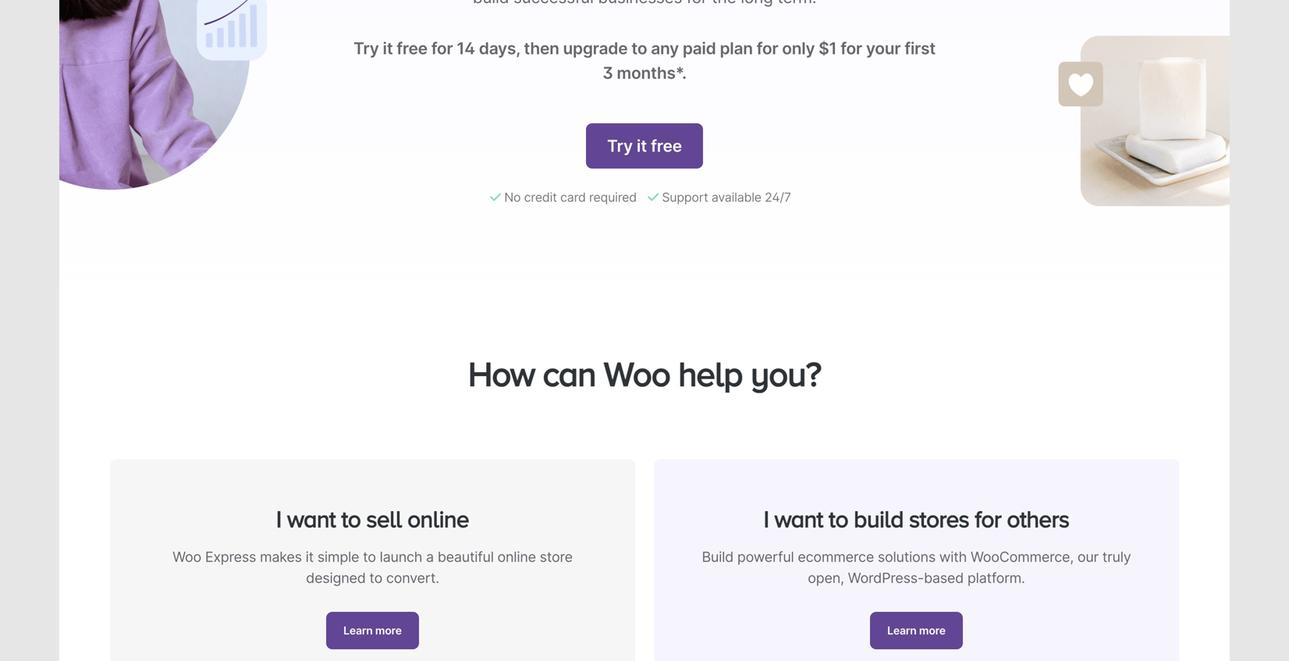 Task type: locate. For each thing, give the bounding box(es) containing it.
learn more down the wordpress-
[[888, 624, 946, 637]]

1 horizontal spatial try
[[607, 136, 633, 156]]

to
[[632, 38, 647, 58], [341, 506, 361, 532], [829, 506, 848, 532], [363, 548, 376, 565], [370, 569, 383, 586]]

1 horizontal spatial learn
[[888, 624, 917, 637]]

can
[[543, 354, 596, 393]]

free up check icon
[[651, 136, 682, 156]]

0 horizontal spatial free
[[397, 38, 428, 58]]

more down build powerful ecommerce solutions with woocommerce, our truly open, wordpress-based platform.
[[919, 624, 946, 637]]

i want to build stores for others
[[764, 506, 1070, 532]]

1 horizontal spatial learn more
[[888, 624, 946, 637]]

1 learn from the left
[[344, 624, 373, 637]]

free for try it free for 14 days, then upgrade to any paid plan for only $1 for your first 3 months*.
[[397, 38, 428, 58]]

i up the makes
[[276, 506, 282, 532]]

woo right the can
[[604, 354, 670, 393]]

it
[[383, 38, 393, 58], [637, 136, 647, 156], [306, 548, 314, 565]]

online up a
[[408, 506, 469, 532]]

learn more for build
[[888, 624, 946, 637]]

makes
[[260, 548, 302, 565]]

1 horizontal spatial i
[[764, 506, 769, 532]]

1 vertical spatial it
[[637, 136, 647, 156]]

open,
[[808, 569, 844, 586]]

1 vertical spatial woo
[[173, 548, 201, 565]]

learn
[[344, 624, 373, 637], [888, 624, 917, 637]]

how
[[468, 354, 535, 393]]

want up powerful
[[775, 506, 823, 532]]

it inside try it free for 14 days, then upgrade to any paid plan for only $1 for your first 3 months*.
[[383, 38, 393, 58]]

try inside try it free for 14 days, then upgrade to any paid plan for only $1 for your first 3 months*.
[[354, 38, 379, 58]]

free left "14"
[[397, 38, 428, 58]]

2 i from the left
[[764, 506, 769, 532]]

available
[[712, 190, 762, 205]]

0 vertical spatial it
[[383, 38, 393, 58]]

it for try it free for 14 days, then upgrade to any paid plan for only $1 for your first 3 months*.
[[383, 38, 393, 58]]

support available 24/7
[[659, 190, 791, 205]]

our
[[1078, 548, 1099, 565]]

support
[[662, 190, 708, 205]]

learn down the wordpress-
[[888, 624, 917, 637]]

0 horizontal spatial it
[[306, 548, 314, 565]]

2 learn more from the left
[[888, 624, 946, 637]]

24/7
[[765, 190, 791, 205]]

1 horizontal spatial online
[[498, 548, 536, 565]]

more for stores
[[919, 624, 946, 637]]

build
[[854, 506, 904, 532]]

for right stores
[[975, 506, 1002, 532]]

with
[[940, 548, 967, 565]]

2 more from the left
[[919, 624, 946, 637]]

for left 'only'
[[757, 38, 779, 58]]

help
[[678, 354, 743, 393]]

woocommerce,
[[971, 548, 1074, 565]]

learn more link
[[326, 612, 419, 649], [870, 612, 963, 649]]

free inside try it free for 14 days, then upgrade to any paid plan for only $1 for your first 3 months*.
[[397, 38, 428, 58]]

days,
[[479, 38, 520, 58]]

0 vertical spatial free
[[397, 38, 428, 58]]

2 horizontal spatial it
[[637, 136, 647, 156]]

solutions
[[878, 548, 936, 565]]

0 horizontal spatial woo
[[173, 548, 201, 565]]

1 vertical spatial try
[[607, 136, 633, 156]]

2 vertical spatial it
[[306, 548, 314, 565]]

1 learn more from the left
[[344, 624, 402, 637]]

1 horizontal spatial it
[[383, 38, 393, 58]]

woo
[[604, 354, 670, 393], [173, 548, 201, 565]]

you?
[[751, 354, 821, 393]]

for right "$1"
[[841, 38, 862, 58]]

stores
[[909, 506, 970, 532]]

a
[[426, 548, 434, 565]]

more
[[375, 624, 402, 637], [919, 624, 946, 637]]

to left any
[[632, 38, 647, 58]]

0 horizontal spatial learn more link
[[326, 612, 419, 649]]

for
[[431, 38, 453, 58], [757, 38, 779, 58], [841, 38, 862, 58], [975, 506, 1002, 532]]

learn for sell
[[344, 624, 373, 637]]

learn more
[[344, 624, 402, 637], [888, 624, 946, 637]]

2 want from the left
[[775, 506, 823, 532]]

learn down designed
[[344, 624, 373, 637]]

0 vertical spatial online
[[408, 506, 469, 532]]

i up powerful
[[764, 506, 769, 532]]

0 vertical spatial woo
[[604, 354, 670, 393]]

learn more link down woo express makes it simple to launch a beautiful online store designed to convert. on the bottom of page
[[326, 612, 419, 649]]

more down 'convert.' on the bottom
[[375, 624, 402, 637]]

learn more link for sell
[[326, 612, 419, 649]]

based platform.
[[924, 569, 1025, 586]]

1 horizontal spatial learn more link
[[870, 612, 963, 649]]

woo left express
[[173, 548, 201, 565]]

0 horizontal spatial more
[[375, 624, 402, 637]]

0 vertical spatial try
[[354, 38, 379, 58]]

1 vertical spatial free
[[651, 136, 682, 156]]

more for online
[[375, 624, 402, 637]]

i for i want to build stores for others
[[764, 506, 769, 532]]

1 horizontal spatial more
[[919, 624, 946, 637]]

2 learn more link from the left
[[870, 612, 963, 649]]

build
[[702, 548, 734, 565]]

others
[[1007, 506, 1070, 532]]

free
[[397, 38, 428, 58], [651, 136, 682, 156]]

14
[[457, 38, 475, 58]]

it inside woo express makes it simple to launch a beautiful online store designed to convert.
[[306, 548, 314, 565]]

1 vertical spatial online
[[498, 548, 536, 565]]

check image
[[648, 191, 659, 203]]

0 horizontal spatial try
[[354, 38, 379, 58]]

learn more link down the wordpress-
[[870, 612, 963, 649]]

try
[[354, 38, 379, 58], [607, 136, 633, 156]]

0 horizontal spatial i
[[276, 506, 282, 532]]

1 learn more link from the left
[[326, 612, 419, 649]]

0 horizontal spatial want
[[287, 506, 336, 532]]

how can woo help you?
[[468, 354, 821, 393]]

1 more from the left
[[375, 624, 402, 637]]

wordpress-
[[848, 569, 924, 586]]

1 horizontal spatial free
[[651, 136, 682, 156]]

want up simple
[[287, 506, 336, 532]]

beautiful
[[438, 548, 494, 565]]

1 i from the left
[[276, 506, 282, 532]]

$1
[[819, 38, 837, 58]]

online left store
[[498, 548, 536, 565]]

1 horizontal spatial want
[[775, 506, 823, 532]]

learn more down woo express makes it simple to launch a beautiful online store designed to convert. on the bottom of page
[[344, 624, 402, 637]]

your
[[866, 38, 901, 58]]

try it free link
[[586, 123, 703, 169]]

woo express makes it simple to launch a beautiful online store designed to convert.
[[173, 548, 573, 586]]

0 horizontal spatial learn
[[344, 624, 373, 637]]

0 horizontal spatial learn more
[[344, 624, 402, 637]]

upgrade
[[563, 38, 628, 58]]

2 learn from the left
[[888, 624, 917, 637]]

i want to sell online
[[276, 506, 469, 532]]

online
[[408, 506, 469, 532], [498, 548, 536, 565]]

want
[[287, 506, 336, 532], [775, 506, 823, 532]]

1 want from the left
[[287, 506, 336, 532]]

build powerful ecommerce solutions with woocommerce, our truly open, wordpress-based platform.
[[702, 548, 1131, 586]]

simple
[[317, 548, 359, 565]]

try for try it free
[[607, 136, 633, 156]]

i
[[276, 506, 282, 532], [764, 506, 769, 532]]

no
[[504, 190, 521, 205]]

to down launch
[[370, 569, 383, 586]]



Task type: vqa. For each thing, say whether or not it's contained in the screenshot.
extensions
no



Task type: describe. For each thing, give the bounding box(es) containing it.
3
[[603, 63, 613, 83]]

first
[[905, 38, 936, 58]]

learn more link for build
[[870, 612, 963, 649]]

designed
[[306, 569, 366, 586]]

check image
[[490, 191, 501, 203]]

free for try it free
[[651, 136, 682, 156]]

learn more for sell
[[344, 624, 402, 637]]

required
[[589, 190, 637, 205]]

launch
[[380, 548, 422, 565]]

to up ecommerce
[[829, 506, 848, 532]]

store
[[540, 548, 573, 565]]

credit
[[524, 190, 557, 205]]

sell
[[366, 506, 402, 532]]

0 horizontal spatial online
[[408, 506, 469, 532]]

only
[[782, 38, 815, 58]]

powerful
[[738, 548, 794, 565]]

it for try it free
[[637, 136, 647, 156]]

to inside try it free for 14 days, then upgrade to any paid plan for only $1 for your first 3 months*.
[[632, 38, 647, 58]]

try for try it free for 14 days, then upgrade to any paid plan for only $1 for your first 3 months*.
[[354, 38, 379, 58]]

plan
[[720, 38, 753, 58]]

no credit card required
[[501, 190, 640, 205]]

paid
[[683, 38, 716, 58]]

online inside woo express makes it simple to launch a beautiful online store designed to convert.
[[498, 548, 536, 565]]

1 horizontal spatial woo
[[604, 354, 670, 393]]

woo inside woo express makes it simple to launch a beautiful online store designed to convert.
[[173, 548, 201, 565]]

any
[[651, 38, 679, 58]]

convert.
[[386, 569, 439, 586]]

learn for build
[[888, 624, 917, 637]]

try it free
[[607, 136, 682, 156]]

express
[[205, 548, 256, 565]]

for left "14"
[[431, 38, 453, 58]]

to left sell on the left of the page
[[341, 506, 361, 532]]

then
[[524, 38, 559, 58]]

want for i want to build stores for others
[[775, 506, 823, 532]]

i for i want to sell online
[[276, 506, 282, 532]]

card
[[560, 190, 586, 205]]

truly
[[1103, 548, 1131, 565]]

months*.
[[617, 63, 687, 83]]

to right simple
[[363, 548, 376, 565]]

ecommerce
[[798, 548, 874, 565]]

want for i want to sell online
[[287, 506, 336, 532]]

try it free for 14 days, then upgrade to any paid plan for only $1 for your first 3 months*.
[[354, 38, 936, 83]]



